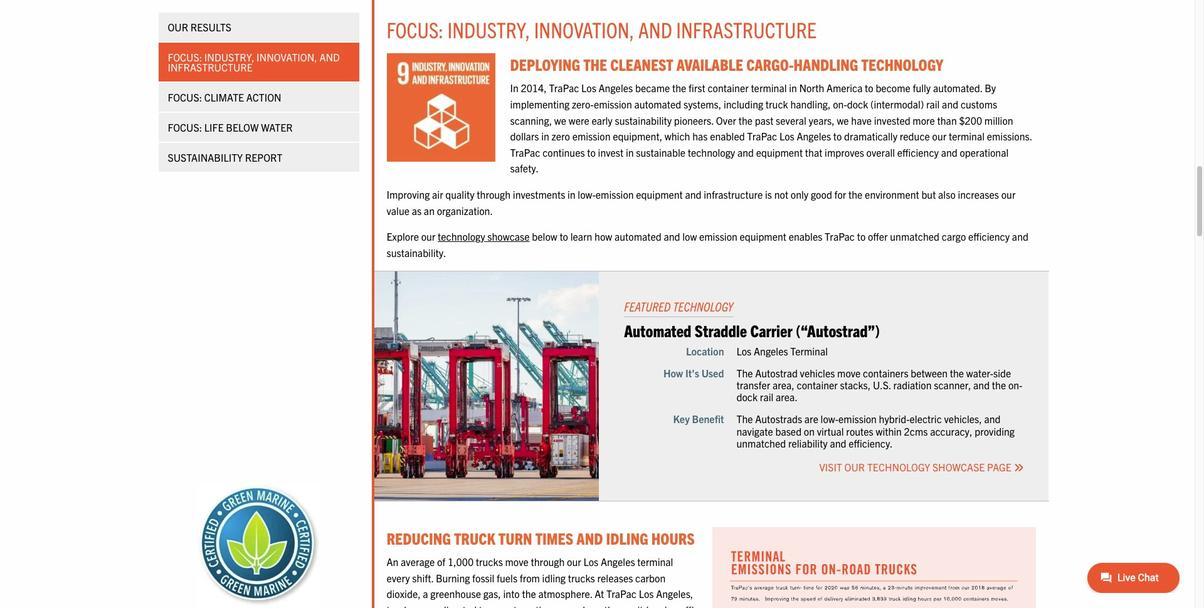 Task type: locate. For each thing, give the bounding box(es) containing it.
average
[[401, 556, 435, 569]]

equipment down 'several'
[[757, 146, 803, 159]]

0 vertical spatial trucks
[[476, 556, 503, 569]]

our inside an average of 1,000 trucks move through our los angeles terminal every shift. burning fossil fuels from idling trucks releases carbon dioxide, a greenhouse gas, into the atmosphere. at trapac los angeles, truckers are directed to an automation area where they wait (engine o
[[567, 556, 582, 569]]

0 horizontal spatial on-
[[834, 98, 848, 111]]

equipment for and
[[637, 188, 683, 201]]

1 horizontal spatial through
[[531, 556, 565, 569]]

dock inside in 2014, trapac los angeles became the first container terminal in north america to become fully automated. by implementing zero-emission automated systems, including truck handling, on-dock (intermodal) rail and customs scanning, we were early sustainability pioneers. over the past several years, we have invested more than $200 million dollars in zero emission equipment, which has enabled trapac los angeles to dramatically reduce our terminal emissions. trapac continues to invest in sustainable technology and equipment that improves overall efficiency and operational safety.
[[848, 98, 869, 111]]

focus:
[[387, 16, 444, 43], [168, 51, 202, 63], [168, 91, 202, 104], [168, 121, 202, 134]]

technology down the efficiency.
[[868, 461, 931, 474]]

emission inside below to learn how automated and low emission equipment enables trapac to offer unmatched cargo efficiency and sustainability.
[[700, 230, 738, 243]]

0 horizontal spatial move
[[506, 556, 529, 569]]

solid image
[[1015, 463, 1025, 473]]

1 horizontal spatial infrastructure
[[677, 16, 817, 43]]

accuracy,
[[931, 425, 973, 438]]

unmatched
[[891, 230, 940, 243], [737, 437, 787, 450]]

through up idling at the bottom
[[531, 556, 565, 569]]

0 vertical spatial technology
[[674, 299, 734, 315]]

0 horizontal spatial container
[[708, 82, 749, 94]]

1 vertical spatial technology
[[438, 230, 486, 243]]

are down a
[[425, 604, 439, 609]]

1 horizontal spatial we
[[837, 114, 850, 127]]

navigate
[[737, 425, 774, 438]]

results
[[191, 21, 232, 33]]

0 vertical spatial equipment
[[757, 146, 803, 159]]

visit our technology showcase page
[[820, 461, 1015, 474]]

0 vertical spatial rail
[[927, 98, 940, 111]]

0 vertical spatial on-
[[834, 98, 848, 111]]

1 horizontal spatial industry,
[[448, 16, 531, 43]]

0 vertical spatial move
[[838, 367, 861, 380]]

in left north
[[790, 82, 798, 94]]

2 horizontal spatial terminal
[[950, 130, 985, 143]]

1 vertical spatial through
[[531, 556, 565, 569]]

0 horizontal spatial rail
[[761, 391, 774, 404]]

are
[[805, 413, 819, 426], [425, 604, 439, 609]]

our up "sustainability." on the left of page
[[422, 230, 436, 243]]

emission up the efficiency.
[[839, 413, 877, 426]]

only
[[791, 188, 809, 201]]

our inside in 2014, trapac los angeles became the first container terminal in north america to become fully automated. by implementing zero-emission automated systems, including truck handling, on-dock (intermodal) rail and customs scanning, we were early sustainability pioneers. over the past several years, we have invested more than $200 million dollars in zero emission equipment, which has enabled trapac los angeles to dramatically reduce our terminal emissions. trapac continues to invest in sustainable technology and equipment that improves overall efficiency and operational safety.
[[933, 130, 947, 143]]

to up improves
[[834, 130, 843, 143]]

0 horizontal spatial low-
[[578, 188, 596, 201]]

carbon
[[636, 572, 666, 585]]

the inside an average of 1,000 trucks move through our los angeles terminal every shift. burning fossil fuels from idling trucks releases carbon dioxide, a greenhouse gas, into the atmosphere. at trapac los angeles, truckers are directed to an automation area where they wait (engine o
[[522, 588, 536, 601]]

through
[[477, 188, 511, 201], [531, 556, 565, 569]]

1 horizontal spatial on-
[[1009, 379, 1023, 392]]

efficiency right cargo
[[969, 230, 1011, 243]]

air
[[432, 188, 444, 201]]

technology inside in 2014, trapac los angeles became the first container terminal in north america to become fully automated. by implementing zero-emission automated systems, including truck handling, on-dock (intermodal) rail and customs scanning, we were early sustainability pioneers. over the past several years, we have invested more than $200 million dollars in zero emission equipment, which has enabled trapac los angeles to dramatically reduce our terminal emissions. trapac continues to invest in sustainable technology and equipment that improves overall efficiency and operational safety.
[[688, 146, 736, 159]]

on- right "water-"
[[1009, 379, 1023, 392]]

1 horizontal spatial focus: industry, innovation, and infrastructure
[[387, 16, 817, 43]]

0 horizontal spatial industry,
[[204, 51, 254, 63]]

a
[[423, 588, 428, 601]]

releases
[[598, 572, 634, 585]]

1 horizontal spatial and
[[577, 529, 603, 549]]

burning
[[436, 572, 470, 585]]

an inside an average of 1,000 trucks move through our los angeles terminal every shift. burning fossil fuels from idling trucks releases carbon dioxide, a greenhouse gas, into the atmosphere. at trapac los angeles, truckers are directed to an automation area where they wait (engine o
[[490, 604, 501, 609]]

0 vertical spatial dock
[[848, 98, 869, 111]]

low- inside improving air quality through investments in low-emission equipment and infrastructure is not only good for the environment but also increases our value as an organization.
[[578, 188, 596, 201]]

idling
[[607, 529, 649, 549]]

below
[[226, 121, 259, 134]]

focus: for the focus: industry, innovation, and infrastructure link
[[168, 51, 202, 63]]

0 vertical spatial an
[[424, 204, 435, 217]]

1 vertical spatial an
[[490, 604, 501, 609]]

1,000
[[448, 556, 474, 569]]

focus: industry, innovation, and infrastructure down our results link
[[168, 51, 340, 73]]

emission right low
[[700, 230, 738, 243]]

we left have
[[837, 114, 850, 127]]

0 vertical spatial through
[[477, 188, 511, 201]]

through inside improving air quality through investments in low-emission equipment and infrastructure is not only good for the environment but also increases our value as an organization.
[[477, 188, 511, 201]]

to left become
[[866, 82, 874, 94]]

1 horizontal spatial unmatched
[[891, 230, 940, 243]]

infrastructure up climate
[[168, 61, 253, 73]]

trapac up they
[[607, 588, 637, 601]]

0 vertical spatial efficiency
[[898, 146, 940, 159]]

dock up navigate at the bottom right of the page
[[737, 391, 758, 404]]

sustainable
[[637, 146, 686, 159]]

more
[[913, 114, 936, 127]]

innovation, up the the
[[535, 16, 635, 43]]

(intermodal)
[[871, 98, 925, 111]]

0 horizontal spatial efficiency
[[898, 146, 940, 159]]

0 vertical spatial unmatched
[[891, 230, 940, 243]]

1 vertical spatial are
[[425, 604, 439, 609]]

in
[[790, 82, 798, 94], [542, 130, 550, 143], [626, 146, 634, 159], [568, 188, 576, 201]]

move inside an average of 1,000 trucks move through our los angeles terminal every shift. burning fossil fuels from idling trucks releases carbon dioxide, a greenhouse gas, into the atmosphere. at trapac los angeles, truckers are directed to an automation area where they wait (engine o
[[506, 556, 529, 569]]

straddle
[[695, 320, 748, 341]]

emission inside the autostrads are low-emission hybrid-electric vehicles, and navigate based on virtual routes within 2cms accuracy, providing unmatched reliability and efficiency.
[[839, 413, 877, 426]]

0 vertical spatial and
[[639, 16, 673, 43]]

move
[[838, 367, 861, 380], [506, 556, 529, 569]]

below to learn how automated and low emission equipment enables trapac to offer unmatched cargo efficiency and sustainability.
[[387, 230, 1029, 259]]

infrastructure
[[677, 16, 817, 43], [168, 61, 253, 73]]

2 vertical spatial terminal
[[638, 556, 674, 569]]

low-
[[578, 188, 596, 201], [821, 413, 839, 426]]

over
[[717, 114, 737, 127]]

electric
[[910, 413, 943, 426]]

0 horizontal spatial dock
[[737, 391, 758, 404]]

area
[[555, 604, 574, 609]]

equipment inside below to learn how automated and low emission equipment enables trapac to offer unmatched cargo efficiency and sustainability.
[[740, 230, 787, 243]]

unmatched right offer
[[891, 230, 940, 243]]

on- inside in 2014, trapac los angeles became the first container terminal in north america to become fully automated. by implementing zero-emission automated systems, including truck handling, on-dock (intermodal) rail and customs scanning, we were early sustainability pioneers. over the past several years, we have invested more than $200 million dollars in zero emission equipment, which has enabled trapac los angeles to dramatically reduce our terminal emissions. trapac continues to invest in sustainable technology and equipment that improves overall efficiency and operational safety.
[[834, 98, 848, 111]]

cargo-
[[747, 54, 794, 74]]

our inside improving air quality through investments in low-emission equipment and infrastructure is not only good for the environment but also increases our value as an organization.
[[1002, 188, 1016, 201]]

los angeles terminal
[[737, 345, 828, 357]]

trapac right enables
[[825, 230, 855, 243]]

automated right "how"
[[615, 230, 662, 243]]

learn
[[571, 230, 593, 243]]

0 horizontal spatial technology
[[674, 299, 734, 315]]

operational
[[960, 146, 1009, 159]]

2cms
[[905, 425, 929, 438]]

innovation, down our results link
[[257, 51, 317, 63]]

the up automation
[[522, 588, 536, 601]]

1 vertical spatial innovation,
[[257, 51, 317, 63]]

an right as
[[424, 204, 435, 217]]

trapac inside an average of 1,000 trucks move through our los angeles terminal every shift. burning fossil fuels from idling trucks releases carbon dioxide, a greenhouse gas, into the atmosphere. at trapac los angeles, truckers are directed to an automation area where they wait (engine o
[[607, 588, 637, 601]]

0 horizontal spatial an
[[424, 204, 435, 217]]

reducing truck turn times and idling hours
[[387, 529, 695, 549]]

focus: industry, innovation, and infrastructure up the the
[[387, 16, 817, 43]]

automated down became
[[635, 98, 682, 111]]

trapac down past
[[748, 130, 778, 143]]

technology inside featured technology automated straddle carrier ("autostrad")
[[674, 299, 734, 315]]

dock up have
[[848, 98, 869, 111]]

1 vertical spatial trucks
[[568, 572, 595, 585]]

the inside the autostrads are low-emission hybrid-electric vehicles, and navigate based on virtual routes within 2cms accuracy, providing unmatched reliability and efficiency.
[[737, 413, 753, 426]]

infrastructure up the deploying the cleanest available cargo-handling technology
[[677, 16, 817, 43]]

trapac los angeles automated straddle carrier image
[[374, 272, 599, 501]]

trapac down 'dollars' on the top
[[511, 146, 541, 159]]

terminal inside an average of 1,000 trucks move through our los angeles terminal every shift. burning fossil fuels from idling trucks releases carbon dioxide, a greenhouse gas, into the atmosphere. at trapac los angeles, truckers are directed to an automation area where they wait (engine o
[[638, 556, 674, 569]]

carrier
[[751, 320, 793, 341]]

1 vertical spatial efficiency
[[969, 230, 1011, 243]]

1 horizontal spatial low-
[[821, 413, 839, 426]]

0 vertical spatial focus: industry, innovation, and infrastructure
[[387, 16, 817, 43]]

0 horizontal spatial unmatched
[[737, 437, 787, 450]]

customs
[[961, 98, 998, 111]]

featured
[[625, 299, 671, 315]]

terminal up carbon
[[638, 556, 674, 569]]

0 vertical spatial infrastructure
[[677, 16, 817, 43]]

enabled
[[711, 130, 745, 143]]

1 horizontal spatial terminal
[[751, 82, 787, 94]]

1 vertical spatial focus: industry, innovation, and infrastructure
[[168, 51, 340, 73]]

container right area,
[[797, 379, 838, 392]]

angeles down the carrier
[[754, 345, 789, 357]]

trucks up fossil
[[476, 556, 503, 569]]

0 vertical spatial automated
[[635, 98, 682, 111]]

equipment inside improving air quality through investments in low-emission equipment and infrastructure is not only good for the environment but also increases our value as an organization.
[[637, 188, 683, 201]]

1 horizontal spatial dock
[[848, 98, 869, 111]]

emission down invest
[[596, 188, 634, 201]]

the
[[584, 54, 608, 74]]

technology
[[688, 146, 736, 159], [438, 230, 486, 243]]

technology up 'straddle'
[[674, 299, 734, 315]]

to
[[866, 82, 874, 94], [834, 130, 843, 143], [588, 146, 596, 159], [560, 230, 569, 243], [858, 230, 866, 243], [479, 604, 488, 609]]

deploying
[[511, 54, 581, 74]]

trapac
[[549, 82, 579, 94], [748, 130, 778, 143], [511, 146, 541, 159], [825, 230, 855, 243], [607, 588, 637, 601]]

terminal down $200
[[950, 130, 985, 143]]

container inside in 2014, trapac los angeles became the first container terminal in north america to become fully automated. by implementing zero-emission automated systems, including truck handling, on-dock (intermodal) rail and customs scanning, we were early sustainability pioneers. over the past several years, we have invested more than $200 million dollars in zero emission equipment, which has enabled trapac los angeles to dramatically reduce our terminal emissions. trapac continues to invest in sustainable technology and equipment that improves overall efficiency and operational safety.
[[708, 82, 749, 94]]

in down equipment,
[[626, 146, 634, 159]]

the left autostrads
[[737, 413, 753, 426]]

in right investments
[[568, 188, 576, 201]]

terminal up truck
[[751, 82, 787, 94]]

of
[[437, 556, 446, 569]]

first
[[689, 82, 706, 94]]

efficiency down reduce
[[898, 146, 940, 159]]

0 vertical spatial innovation,
[[535, 16, 635, 43]]

trapac inside below to learn how automated and low emission equipment enables trapac to offer unmatched cargo efficiency and sustainability.
[[825, 230, 855, 243]]

improves
[[825, 146, 865, 159]]

1 vertical spatial equipment
[[637, 188, 683, 201]]

the right for
[[849, 188, 863, 201]]

quality
[[446, 188, 475, 201]]

automation
[[503, 604, 553, 609]]

showcase
[[933, 461, 986, 474]]

los down 'straddle'
[[737, 345, 752, 357]]

invested
[[875, 114, 911, 127]]

("autostrad")
[[796, 320, 881, 341]]

action
[[247, 91, 282, 104]]

through up organization.
[[477, 188, 511, 201]]

greenhouse
[[431, 588, 481, 601]]

1 vertical spatial the
[[737, 413, 753, 426]]

our down times
[[567, 556, 582, 569]]

the left "water-"
[[951, 367, 965, 380]]

1 horizontal spatial are
[[805, 413, 819, 426]]

we
[[555, 114, 567, 127], [837, 114, 850, 127]]

focus: for focus: life below water link
[[168, 121, 202, 134]]

climate
[[204, 91, 244, 104]]

rail left area.
[[761, 391, 774, 404]]

0 vertical spatial technology
[[688, 146, 736, 159]]

0 vertical spatial terminal
[[751, 82, 787, 94]]

scanner,
[[935, 379, 972, 392]]

north
[[800, 82, 825, 94]]

fuels
[[497, 572, 518, 585]]

pioneers.
[[675, 114, 714, 127]]

it's
[[686, 367, 700, 380]]

reducing
[[387, 529, 451, 549]]

dock inside the autostrad vehicles move containers between the water-side transfer area, container stacks, u.s. radiation scanner, and the on- dock rail area.
[[737, 391, 758, 404]]

which
[[665, 130, 691, 143]]

1 vertical spatial low-
[[821, 413, 839, 426]]

and inside improving air quality through investments in low-emission equipment and infrastructure is not only good for the environment but also increases our value as an organization.
[[686, 188, 702, 201]]

0 vertical spatial low-
[[578, 188, 596, 201]]

an down the gas,
[[490, 604, 501, 609]]

1 horizontal spatial efficiency
[[969, 230, 1011, 243]]

unmatched down autostrads
[[737, 437, 787, 450]]

0 horizontal spatial are
[[425, 604, 439, 609]]

1 vertical spatial rail
[[761, 391, 774, 404]]

truck
[[766, 98, 789, 111]]

we up zero
[[555, 114, 567, 127]]

the left autostrad
[[737, 367, 753, 380]]

1 vertical spatial dock
[[737, 391, 758, 404]]

2 vertical spatial and
[[577, 529, 603, 549]]

in left zero
[[542, 130, 550, 143]]

our right increases
[[1002, 188, 1016, 201]]

innovation,
[[535, 16, 635, 43], [257, 51, 317, 63]]

0 vertical spatial industry,
[[448, 16, 531, 43]]

1 we from the left
[[555, 114, 567, 127]]

autostrad
[[756, 367, 798, 380]]

0 horizontal spatial technology
[[438, 230, 486, 243]]

become
[[876, 82, 911, 94]]

1 vertical spatial unmatched
[[737, 437, 787, 450]]

1 horizontal spatial an
[[490, 604, 501, 609]]

0 horizontal spatial we
[[555, 114, 567, 127]]

2 vertical spatial equipment
[[740, 230, 787, 243]]

container up including
[[708, 82, 749, 94]]

0 horizontal spatial innovation,
[[257, 51, 317, 63]]

low- right "on"
[[821, 413, 839, 426]]

to down the gas,
[[479, 604, 488, 609]]

1 vertical spatial on-
[[1009, 379, 1023, 392]]

scanning,
[[511, 114, 552, 127]]

by
[[985, 82, 997, 94]]

2 we from the left
[[837, 114, 850, 127]]

through inside an average of 1,000 trucks move through our los angeles terminal every shift. burning fossil fuels from idling trucks releases carbon dioxide, a greenhouse gas, into the atmosphere. at trapac los angeles, truckers are directed to an automation area where they wait (engine o
[[531, 556, 565, 569]]

that
[[806, 146, 823, 159]]

1 vertical spatial move
[[506, 556, 529, 569]]

equipment down sustainable
[[637, 188, 683, 201]]

1 vertical spatial and
[[320, 51, 340, 63]]

1 horizontal spatial technology
[[688, 146, 736, 159]]

0 horizontal spatial terminal
[[638, 556, 674, 569]]

technology down has
[[688, 146, 736, 159]]

rail inside the autostrad vehicles move containers between the water-side transfer area, container stacks, u.s. radiation scanner, and the on- dock rail area.
[[761, 391, 774, 404]]

life
[[204, 121, 224, 134]]

unmatched inside the autostrads are low-emission hybrid-electric vehicles, and navigate based on virtual routes within 2cms accuracy, providing unmatched reliability and efficiency.
[[737, 437, 787, 450]]

our results link
[[158, 13, 359, 41]]

container inside the autostrad vehicles move containers between the water-side transfer area, container stacks, u.s. radiation scanner, and the on- dock rail area.
[[797, 379, 838, 392]]

low- up the learn
[[578, 188, 596, 201]]

are up reliability
[[805, 413, 819, 426]]

our down than
[[933, 130, 947, 143]]

1 vertical spatial automated
[[615, 230, 662, 243]]

2 the from the top
[[737, 413, 753, 426]]

1 horizontal spatial rail
[[927, 98, 940, 111]]

0 vertical spatial the
[[737, 367, 753, 380]]

1 vertical spatial terminal
[[950, 130, 985, 143]]

0 horizontal spatial and
[[320, 51, 340, 63]]

featured technology automated straddle carrier ("autostrad")
[[625, 299, 881, 341]]

technology down organization.
[[438, 230, 486, 243]]

for
[[835, 188, 847, 201]]

move right vehicles
[[838, 367, 861, 380]]

0 horizontal spatial through
[[477, 188, 511, 201]]

1 horizontal spatial container
[[797, 379, 838, 392]]

1 vertical spatial container
[[797, 379, 838, 392]]

1 vertical spatial technology
[[868, 461, 931, 474]]

los up the releases
[[584, 556, 599, 569]]

angeles down the the
[[599, 82, 633, 94]]

deploying the cleanest available cargo-handling technology
[[511, 54, 944, 74]]

0 vertical spatial container
[[708, 82, 749, 94]]

0 horizontal spatial infrastructure
[[168, 61, 253, 73]]

automated
[[625, 320, 692, 341]]

move up the fuels
[[506, 556, 529, 569]]

rail up more
[[927, 98, 940, 111]]

good
[[811, 188, 833, 201]]

1 the from the top
[[737, 367, 753, 380]]

focus: life below water link
[[158, 113, 359, 142]]

the inside the autostrad vehicles move containers between the water-side transfer area, container stacks, u.s. radiation scanner, and the on- dock rail area.
[[737, 367, 753, 380]]

1 horizontal spatial move
[[838, 367, 861, 380]]

0 vertical spatial are
[[805, 413, 819, 426]]

report
[[245, 151, 283, 164]]

on- down america
[[834, 98, 848, 111]]

trucks up atmosphere.
[[568, 572, 595, 585]]

angeles up the releases
[[601, 556, 636, 569]]

equipment left enables
[[740, 230, 787, 243]]



Task type: describe. For each thing, give the bounding box(es) containing it.
have
[[852, 114, 872, 127]]

investments
[[513, 188, 566, 201]]

environment
[[866, 188, 920, 201]]

transfer
[[737, 379, 771, 392]]

unmatched inside below to learn how automated and low emission equipment enables trapac to offer unmatched cargo efficiency and sustainability.
[[891, 230, 940, 243]]

los down 'several'
[[780, 130, 795, 143]]

0 horizontal spatial focus: industry, innovation, and infrastructure
[[168, 51, 340, 73]]

safety.
[[511, 162, 539, 175]]

focus: life below water
[[168, 121, 293, 134]]

america
[[827, 82, 863, 94]]

are inside the autostrads are low-emission hybrid-electric vehicles, and navigate based on virtual routes within 2cms accuracy, providing unmatched reliability and efficiency.
[[805, 413, 819, 426]]

every
[[387, 572, 410, 585]]

in inside improving air quality through investments in low-emission equipment and infrastructure is not only good for the environment but also increases our value as an organization.
[[568, 188, 576, 201]]

handling,
[[791, 98, 831, 111]]

sustainability
[[615, 114, 672, 127]]

$200
[[960, 114, 983, 127]]

increases
[[959, 188, 1000, 201]]

virtual
[[818, 425, 845, 438]]

hours
[[652, 529, 695, 549]]

the for navigate
[[737, 413, 753, 426]]

to left offer
[[858, 230, 866, 243]]

several
[[776, 114, 807, 127]]

the inside improving air quality through investments in low-emission equipment and infrastructure is not only good for the environment but also increases our value as an organization.
[[849, 188, 863, 201]]

years,
[[809, 114, 835, 127]]

1 vertical spatial industry,
[[204, 51, 254, 63]]

radiation
[[894, 379, 932, 392]]

value
[[387, 204, 410, 217]]

equipment inside in 2014, trapac los angeles became the first container terminal in north america to become fully automated. by implementing zero-emission automated systems, including truck handling, on-dock (intermodal) rail and customs scanning, we were early sustainability pioneers. over the past several years, we have invested more than $200 million dollars in zero emission equipment, which has enabled trapac los angeles to dramatically reduce our terminal emissions. trapac continues to invest in sustainable technology and equipment that improves overall efficiency and operational safety.
[[757, 146, 803, 159]]

low
[[683, 230, 697, 243]]

automated inside below to learn how automated and low emission equipment enables trapac to offer unmatched cargo efficiency and sustainability.
[[615, 230, 662, 243]]

trapac up zero-
[[549, 82, 579, 94]]

on
[[804, 425, 815, 438]]

side
[[994, 367, 1012, 380]]

dramatically
[[845, 130, 898, 143]]

angeles inside an average of 1,000 trucks move through our los angeles terminal every shift. burning fossil fuels from idling trucks releases carbon dioxide, a greenhouse gas, into the atmosphere. at trapac los angeles, truckers are directed to an automation area where they wait (engine o
[[601, 556, 636, 569]]

wait
[[626, 604, 644, 609]]

our results
[[168, 21, 232, 33]]

also
[[939, 188, 956, 201]]

they
[[605, 604, 624, 609]]

cargo
[[942, 230, 967, 243]]

between
[[911, 367, 948, 380]]

how
[[595, 230, 613, 243]]

where
[[576, 604, 603, 609]]

emission inside improving air quality through investments in low-emission equipment and infrastructure is not only good for the environment but also increases our value as an organization.
[[596, 188, 634, 201]]

2014,
[[521, 82, 547, 94]]

used
[[702, 367, 725, 380]]

improving air quality through investments in low-emission equipment and infrastructure is not only good for the environment but also increases our value as an organization.
[[387, 188, 1016, 217]]

0 horizontal spatial trucks
[[476, 556, 503, 569]]

automated.
[[934, 82, 983, 94]]

los up zero-
[[582, 82, 597, 94]]

not
[[775, 188, 789, 201]]

and inside the autostrad vehicles move containers between the water-side transfer area, container stacks, u.s. radiation scanner, and the on- dock rail area.
[[974, 379, 990, 392]]

are inside an average of 1,000 trucks move through our los angeles terminal every shift. burning fossil fuels from idling trucks releases carbon dioxide, a greenhouse gas, into the atmosphere. at trapac los angeles, truckers are directed to an automation area where they wait (engine o
[[425, 604, 439, 609]]

los down carbon
[[639, 588, 654, 601]]

and inside the focus: industry, innovation, and infrastructure link
[[320, 51, 340, 63]]

reliability
[[789, 437, 828, 450]]

on- inside the autostrad vehicles move containers between the water-side transfer area, container stacks, u.s. radiation scanner, and the on- dock rail area.
[[1009, 379, 1023, 392]]

key
[[674, 413, 690, 426]]

autostrads
[[756, 413, 803, 426]]

to left the learn
[[560, 230, 569, 243]]

fully
[[913, 82, 932, 94]]

focus: industry, innovation, and infrastructure link
[[158, 43, 359, 82]]

1 vertical spatial infrastructure
[[168, 61, 253, 73]]

stacks,
[[841, 379, 871, 392]]

angeles up that
[[797, 130, 832, 143]]

rail inside in 2014, trapac los angeles became the first container terminal in north america to become fully automated. by implementing zero-emission automated systems, including truck handling, on-dock (intermodal) rail and customs scanning, we were early sustainability pioneers. over the past several years, we have invested more than $200 million dollars in zero emission equipment, which has enabled trapac los angeles to dramatically reduce our terminal emissions. trapac continues to invest in sustainable technology and equipment that improves overall efficiency and operational safety.
[[927, 98, 940, 111]]

efficiency inside below to learn how automated and low emission equipment enables trapac to offer unmatched cargo efficiency and sustainability.
[[969, 230, 1011, 243]]

visit
[[820, 461, 843, 474]]

has
[[693, 130, 708, 143]]

sustainability
[[168, 151, 243, 164]]

as
[[412, 204, 422, 217]]

vehicles,
[[945, 413, 983, 426]]

key benefit
[[674, 413, 725, 426]]

implementing
[[511, 98, 570, 111]]

focus: for focus: climate action link
[[168, 91, 202, 104]]

the for transfer
[[737, 367, 753, 380]]

continues
[[543, 146, 585, 159]]

emission up early
[[594, 98, 632, 111]]

gas,
[[484, 588, 501, 601]]

truckers
[[387, 604, 423, 609]]

1 horizontal spatial technology
[[868, 461, 931, 474]]

emission down early
[[573, 130, 611, 143]]

times
[[536, 529, 574, 549]]

efficiency inside in 2014, trapac los angeles became the first container terminal in north america to become fully automated. by implementing zero-emission automated systems, including truck handling, on-dock (intermodal) rail and customs scanning, we were early sustainability pioneers. over the past several years, we have invested more than $200 million dollars in zero emission equipment, which has enabled trapac los angeles to dramatically reduce our terminal emissions. trapac continues to invest in sustainable technology and equipment that improves overall efficiency and operational safety.
[[898, 146, 940, 159]]

1 horizontal spatial trucks
[[568, 572, 595, 585]]

2 horizontal spatial and
[[639, 16, 673, 43]]

turn
[[499, 529, 533, 549]]

page
[[988, 461, 1012, 474]]

handling
[[794, 54, 859, 74]]

invest
[[598, 146, 624, 159]]

move inside the autostrad vehicles move containers between the water-side transfer area, container stacks, u.s. radiation scanner, and the on- dock rail area.
[[838, 367, 861, 380]]

showcase
[[488, 230, 530, 243]]

the down including
[[739, 114, 753, 127]]

directed
[[441, 604, 477, 609]]

the autostrads are low-emission hybrid-electric vehicles, and navigate based on virtual routes within 2cms accuracy, providing unmatched reliability and efficiency.
[[737, 413, 1015, 450]]

became
[[636, 82, 670, 94]]

equipment,
[[613, 130, 663, 143]]

low- inside the autostrads are low-emission hybrid-electric vehicles, and navigate based on virtual routes within 2cms accuracy, providing unmatched reliability and efficiency.
[[821, 413, 839, 426]]

in
[[511, 82, 519, 94]]

overall
[[867, 146, 896, 159]]

the left "first"
[[673, 82, 687, 94]]

an average of 1,000 trucks move through our los angeles terminal every shift. burning fossil fuels from idling trucks releases carbon dioxide, a greenhouse gas, into the atmosphere. at trapac los angeles, truckers are directed to an automation area where they wait (engine o
[[387, 556, 695, 609]]

to inside an average of 1,000 trucks move through our los angeles terminal every shift. burning fossil fuels from idling trucks releases carbon dioxide, a greenhouse gas, into the atmosphere. at trapac los angeles, truckers are directed to an automation area where they wait (engine o
[[479, 604, 488, 609]]

water-
[[967, 367, 994, 380]]

the up providing
[[993, 379, 1007, 392]]

equipment for enables
[[740, 230, 787, 243]]

to left invest
[[588, 146, 596, 159]]

an inside improving air quality through investments in low-emission equipment and infrastructure is not only good for the environment but also increases our value as an organization.
[[424, 204, 435, 217]]

from
[[520, 572, 540, 585]]

efficiency.
[[849, 437, 893, 450]]

truck
[[454, 529, 496, 549]]

1 horizontal spatial innovation,
[[535, 16, 635, 43]]

zero-
[[572, 98, 594, 111]]

automated inside in 2014, trapac los angeles became the first container terminal in north america to become fully automated. by implementing zero-emission automated systems, including truck handling, on-dock (intermodal) rail and customs scanning, we were early sustainability pioneers. over the past several years, we have invested more than $200 million dollars in zero emission equipment, which has enabled trapac los angeles to dramatically reduce our terminal emissions. trapac continues to invest in sustainable technology and equipment that improves overall efficiency and operational safety.
[[635, 98, 682, 111]]

dollars
[[511, 130, 539, 143]]

below
[[532, 230, 558, 243]]

at
[[595, 588, 605, 601]]

into
[[504, 588, 520, 601]]

explore
[[387, 230, 419, 243]]

explore our technology showcase
[[387, 230, 530, 243]]

zero
[[552, 130, 570, 143]]

within
[[876, 425, 902, 438]]

sustainability report
[[168, 151, 283, 164]]

technology
[[862, 54, 944, 74]]



Task type: vqa. For each thing, say whether or not it's contained in the screenshot.
TraPac's inside To maximize productivity while maintaining the highest safety standards, TraPac's Los Angeles terminal uses a combination of electric and hybrid automated straddle carriers, automated stacking cranes, and rail mounted gantry cranes for on-dock rail. The fully automated process, which occurs behind a fenced in area, minimizes the potential for human error and improves safety, helping TraPac avoid unexpected interruptions that impact productivity.
no



